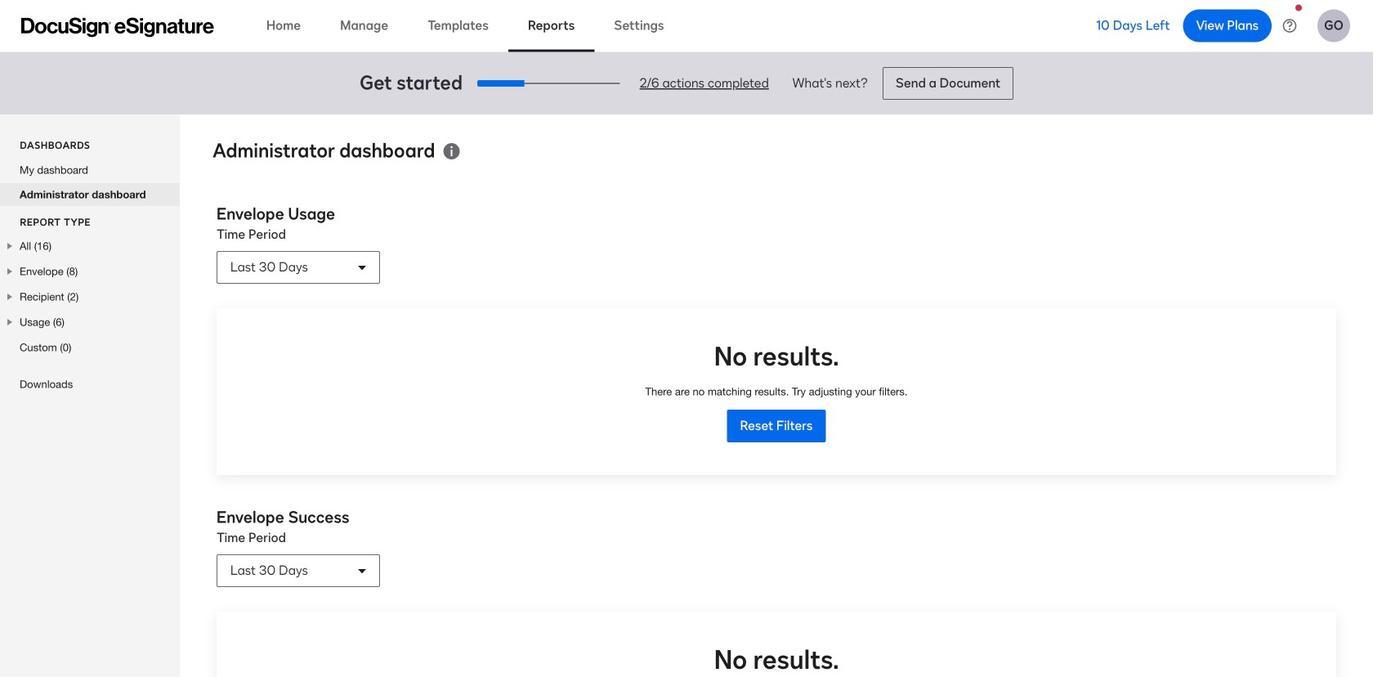 Task type: vqa. For each thing, say whether or not it's contained in the screenshot.
inbox image
no



Task type: describe. For each thing, give the bounding box(es) containing it.
docusign esignature image
[[21, 18, 214, 37]]



